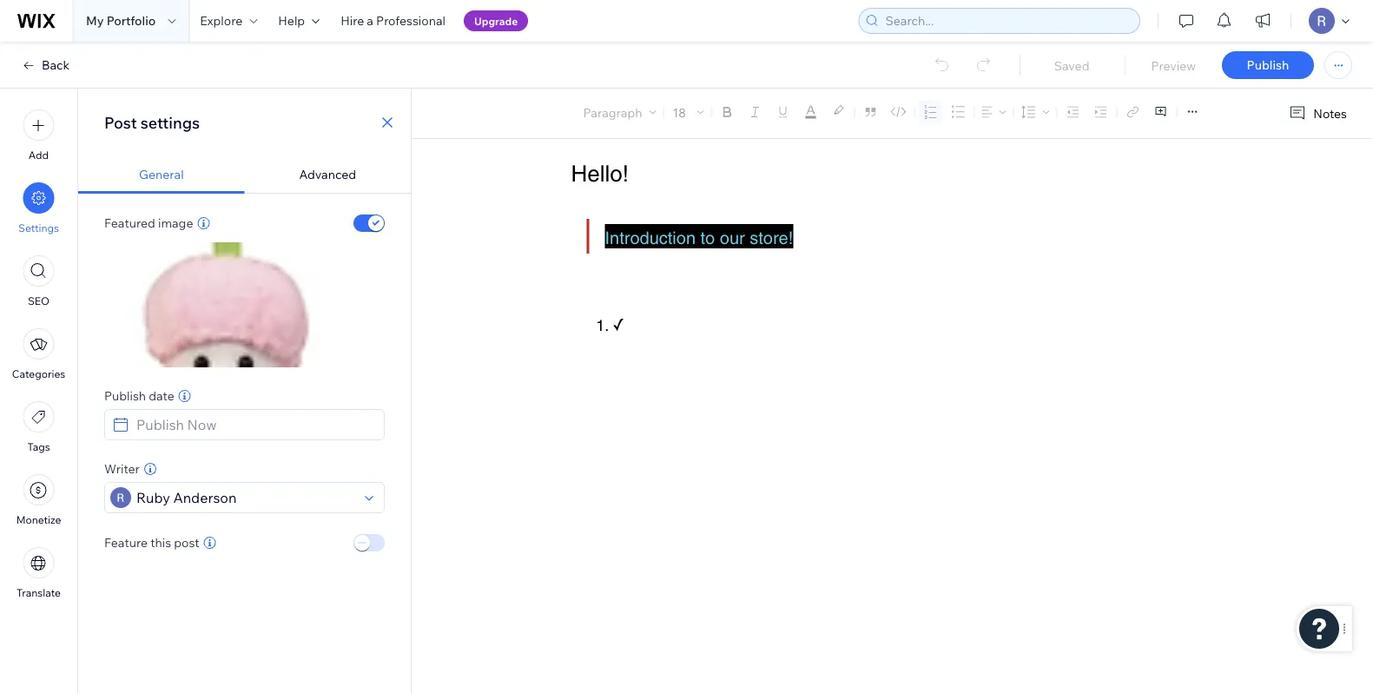 Task type: describe. For each thing, give the bounding box(es) containing it.
help
[[278, 13, 305, 28]]

publish date
[[104, 388, 174, 404]]

this
[[150, 535, 171, 550]]

seo button
[[23, 255, 54, 308]]

featured image
[[104, 215, 193, 231]]

date
[[149, 388, 174, 404]]

my portfolio
[[86, 13, 156, 28]]

seo
[[28, 295, 50, 308]]

feature this post
[[104, 535, 199, 550]]

hire a professional link
[[330, 0, 456, 42]]

settings
[[18, 222, 59, 235]]

tags button
[[23, 401, 54, 453]]

introduction to our store!
[[605, 228, 793, 248]]

Search... field
[[880, 9, 1135, 33]]

general button
[[78, 156, 245, 194]]

settings button
[[18, 182, 59, 235]]

introduction
[[605, 228, 696, 248]]

settings
[[141, 113, 200, 132]]

Publish date field
[[131, 410, 379, 440]]

categories button
[[12, 328, 65, 381]]

tab list containing general
[[78, 156, 411, 194]]

publish button
[[1222, 51, 1314, 79]]

upgrade
[[474, 14, 518, 27]]

post settings
[[104, 113, 200, 132]]

writer
[[104, 461, 140, 477]]

image
[[158, 215, 193, 231]]

menu containing add
[[0, 99, 77, 610]]

advanced
[[299, 167, 356, 182]]

explore
[[200, 13, 243, 28]]

to
[[701, 228, 715, 248]]

general
[[139, 167, 184, 182]]

a
[[367, 13, 374, 28]]

publish for publish
[[1247, 57, 1290, 73]]

feature
[[104, 535, 148, 550]]

Add a Catchy Title text field
[[571, 161, 1203, 187]]

paragraph button
[[580, 100, 660, 124]]

my
[[86, 13, 104, 28]]

notes
[[1314, 106, 1347, 121]]



Task type: vqa. For each thing, say whether or not it's contained in the screenshot.
by
no



Task type: locate. For each thing, give the bounding box(es) containing it.
hire a professional
[[341, 13, 446, 28]]

upgrade button
[[464, 10, 528, 31]]

translate button
[[17, 547, 61, 599]]

publish for publish date
[[104, 388, 146, 404]]

add button
[[23, 109, 54, 162]]

1 vertical spatial publish
[[104, 388, 146, 404]]

publish left date
[[104, 388, 146, 404]]

translate
[[17, 586, 61, 599]]

tab list
[[78, 156, 411, 194]]

tags
[[27, 440, 50, 453]]

monetize button
[[16, 474, 61, 526]]

add
[[29, 149, 49, 162]]

featured
[[104, 215, 155, 231]]

store!
[[750, 228, 793, 248]]

post
[[104, 113, 137, 132]]

hire
[[341, 13, 364, 28]]

paragraph
[[583, 104, 642, 120]]

back
[[42, 57, 70, 73]]

help button
[[268, 0, 330, 42]]

our
[[720, 228, 745, 248]]

monetize
[[16, 513, 61, 526]]

Writer field
[[131, 483, 360, 513]]

publish inside button
[[1247, 57, 1290, 73]]

back button
[[21, 57, 70, 73]]

categories
[[12, 367, 65, 381]]

post
[[174, 535, 199, 550]]

notes button
[[1283, 102, 1353, 125]]

0 horizontal spatial publish
[[104, 388, 146, 404]]

publish up notes "button"
[[1247, 57, 1290, 73]]

publish
[[1247, 57, 1290, 73], [104, 388, 146, 404]]

0 vertical spatial publish
[[1247, 57, 1290, 73]]

menu
[[0, 99, 77, 610]]

portfolio
[[107, 13, 156, 28]]

professional
[[376, 13, 446, 28]]

1 horizontal spatial publish
[[1247, 57, 1290, 73]]

advanced button
[[245, 156, 411, 194]]



